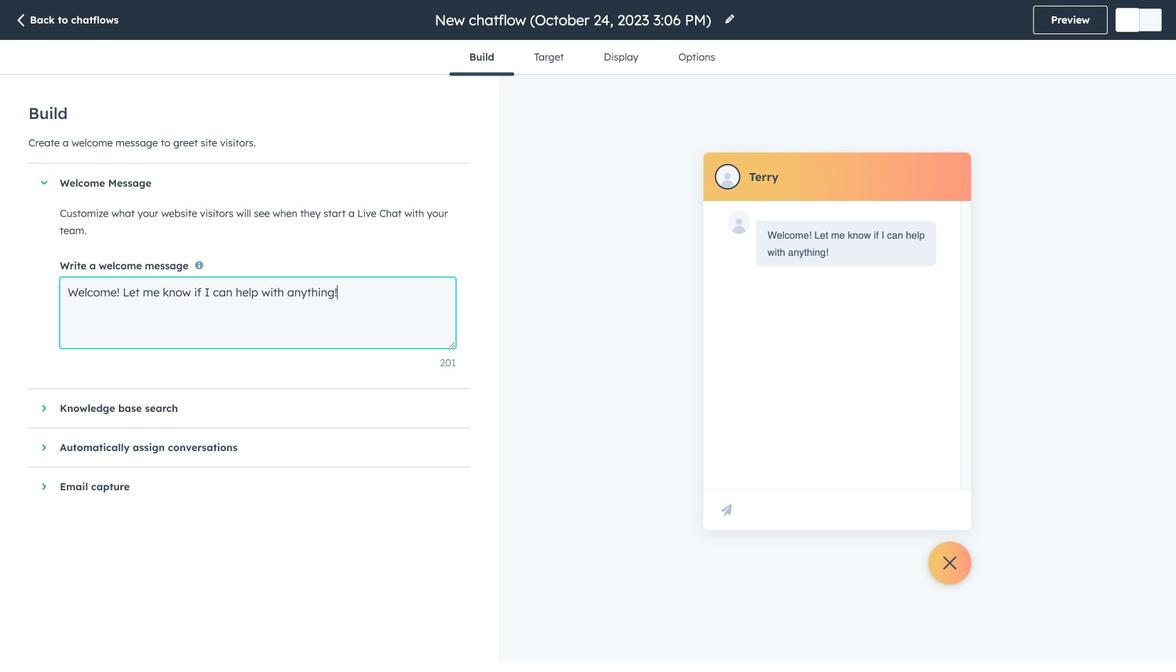 Task type: locate. For each thing, give the bounding box(es) containing it.
None field
[[434, 10, 716, 30]]

0 vertical spatial caret image
[[42, 404, 46, 413]]

navigation
[[450, 40, 736, 76]]

caret image
[[40, 181, 48, 185], [42, 482, 46, 491]]

agent says: welcome! let me know if i can help with anything! element
[[768, 227, 925, 261]]

None text field
[[60, 277, 456, 348]]

1 vertical spatial caret image
[[42, 443, 46, 452]]

caret image
[[42, 404, 46, 413], [42, 443, 46, 452]]



Task type: vqa. For each thing, say whether or not it's contained in the screenshot.
Start to the right
no



Task type: describe. For each thing, give the bounding box(es) containing it.
2 caret image from the top
[[42, 443, 46, 452]]

1 caret image from the top
[[42, 404, 46, 413]]

0 vertical spatial caret image
[[40, 181, 48, 185]]

1 vertical spatial caret image
[[42, 482, 46, 491]]



